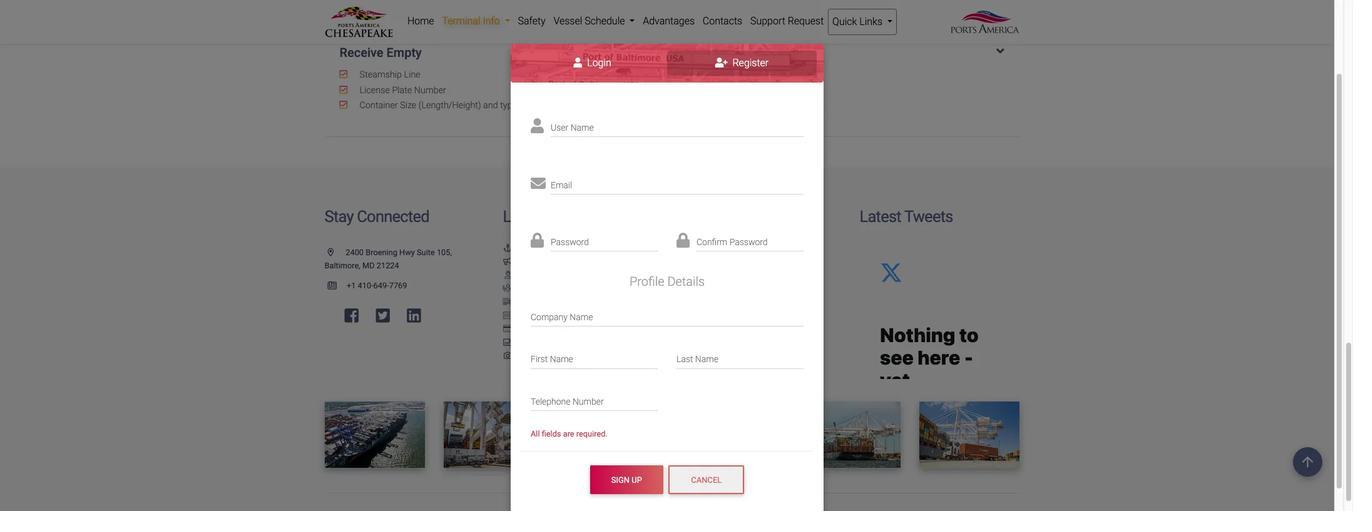 Task type: describe. For each thing, give the bounding box(es) containing it.
email
[[551, 180, 572, 190]]

telephone number
[[531, 397, 604, 407]]

Telephone Number text field
[[531, 389, 658, 411]]

credit card image
[[503, 326, 513, 334]]

list alt image
[[681, 353, 691, 361]]

sign up button
[[590, 466, 663, 495]]

+1 410-649-7769
[[347, 281, 407, 290]]

go to top image
[[1293, 447, 1322, 477]]

trucker requirements link
[[681, 351, 774, 361]]

0 vertical spatial and
[[436, 1, 451, 12]]

telephone
[[531, 397, 570, 407]]

user
[[551, 123, 568, 133]]

safety link
[[514, 9, 550, 34]]

tab list containing login
[[511, 44, 824, 82]]

name for user name
[[571, 123, 594, 133]]

first name
[[531, 354, 573, 364]]

navis n4 link
[[503, 311, 550, 320]]

links
[[503, 207, 538, 226]]

license
[[360, 85, 390, 96]]

support request link
[[746, 9, 828, 34]]

home link for contacts link
[[403, 9, 438, 34]]

seagirt tos web portal link
[[681, 284, 779, 293]]

steamship line
[[357, 70, 420, 80]]

all
[[531, 429, 540, 439]]

last name
[[677, 354, 718, 364]]

line
[[404, 70, 420, 80]]

contacts
[[703, 15, 742, 27]]

linkedin image
[[407, 308, 421, 324]]

up
[[632, 475, 642, 485]]

trucker requirements
[[696, 351, 774, 361]]

2 password from the left
[[730, 237, 768, 247]]

stay connected
[[325, 207, 429, 226]]

login inside login "link"
[[585, 57, 611, 69]]

home link for navis n4 link
[[503, 243, 541, 253]]

facebook square image
[[345, 308, 359, 324]]

sign
[[611, 475, 630, 485]]

support request
[[750, 15, 824, 27]]

register link inside tab list
[[667, 51, 817, 76]]

suite
[[417, 248, 435, 257]]

user plus image
[[715, 58, 728, 68]]

payments
[[518, 324, 553, 334]]

vessel schedule
[[696, 270, 755, 280]]

1 vertical spatial register link
[[736, 365, 767, 374]]

hwy
[[399, 248, 415, 257]]

+1 410-649-7769 link
[[325, 281, 407, 290]]

confirm
[[697, 237, 727, 247]]

lock image
[[677, 233, 690, 248]]

bullhorn image
[[503, 258, 513, 266]]

(length/height)
[[419, 100, 481, 111]]

vessel schedule link
[[681, 270, 755, 280]]

portal
[[758, 284, 779, 293]]

trucker
[[696, 351, 723, 361]]

105,
[[437, 248, 452, 257]]

twitter square image
[[376, 308, 390, 324]]

seagirt
[[696, 284, 722, 293]]

type
[[500, 100, 517, 111]]

reefer commodity and temperature
[[357, 1, 503, 12]]

navis n4
[[518, 311, 550, 320]]

1 vertical spatial user image
[[531, 118, 544, 133]]

all fields are required.
[[531, 429, 608, 439]]

payments options link
[[503, 324, 583, 334]]

advantages
[[643, 15, 695, 27]]

login inside grain site: register | login
[[774, 365, 794, 374]]

name for first name
[[550, 354, 573, 364]]

are
[[563, 429, 574, 439]]

last
[[677, 354, 693, 364]]

phone office image
[[328, 282, 347, 290]]

410-
[[358, 281, 373, 290]]

inquiries
[[731, 243, 761, 253]]

link to cameras
[[518, 351, 576, 361]]

navis
[[518, 311, 538, 320]]

credit card front image
[[503, 339, 513, 347]]

Company Name text field
[[531, 304, 804, 327]]

camera image
[[503, 353, 513, 361]]

company
[[531, 312, 568, 322]]

broening
[[366, 248, 397, 257]]

contacts link
[[699, 9, 746, 34]]

1 vertical spatial login link
[[774, 365, 794, 374]]

stay
[[325, 207, 353, 226]]

plate
[[392, 85, 412, 96]]

0 horizontal spatial home
[[407, 15, 434, 27]]

seagirt tos web portal
[[696, 284, 779, 293]]

name for company name
[[570, 312, 593, 322]]

web
[[740, 284, 756, 293]]

649-
[[373, 281, 389, 290]]

payments options
[[518, 324, 583, 334]]

to
[[535, 351, 542, 361]]

7769
[[389, 281, 407, 290]]

0 horizontal spatial login link
[[518, 51, 667, 76]]

vessel
[[696, 270, 720, 280]]

tos
[[723, 284, 738, 293]]

md
[[362, 261, 375, 270]]

container storage image
[[503, 312, 513, 320]]



Task type: vqa. For each thing, say whether or not it's contained in the screenshot.
check square image for Nothing is more valuable than the health and safety of our employees.
no



Task type: locate. For each thing, give the bounding box(es) containing it.
hand receiving image
[[503, 285, 513, 293]]

0 vertical spatial user image
[[573, 58, 582, 68]]

name up grain
[[695, 354, 718, 364]]

home link up bullhorn icon
[[503, 243, 541, 253]]

register inside grain site: register | login
[[738, 365, 767, 374]]

Email text field
[[551, 172, 804, 194]]

register link
[[667, 51, 817, 76], [736, 365, 767, 374]]

terminal
[[696, 324, 727, 334]]

container
[[360, 100, 398, 111]]

profile
[[630, 274, 664, 289]]

temperature
[[453, 1, 503, 12]]

user hard hat image
[[503, 271, 513, 279]]

21224
[[377, 261, 399, 270]]

first
[[531, 354, 548, 364]]

register down "requirements"
[[738, 365, 767, 374]]

tweets
[[904, 207, 953, 226]]

number up container size (length/height) and type in the left of the page
[[414, 85, 446, 96]]

tab list
[[325, 0, 1019, 137], [511, 44, 824, 82]]

search image
[[681, 244, 691, 252]]

and left type
[[483, 100, 498, 111]]

steamship
[[360, 70, 402, 80]]

tariff
[[729, 324, 748, 334]]

2400
[[346, 248, 364, 257]]

connected
[[357, 207, 429, 226]]

0 vertical spatial login
[[585, 57, 611, 69]]

User Name text field
[[551, 115, 804, 137]]

business inquiries link
[[681, 243, 761, 253]]

user image inside login "link"
[[573, 58, 582, 68]]

name up options
[[570, 312, 593, 322]]

user image
[[573, 58, 582, 68], [531, 118, 544, 133]]

and right commodity
[[436, 1, 451, 12]]

user name
[[551, 123, 594, 133]]

required.
[[576, 429, 608, 439]]

1 vertical spatial number
[[573, 397, 604, 407]]

anchor image
[[503, 244, 513, 252]]

commodity
[[387, 1, 434, 12]]

business inquiries
[[696, 243, 761, 253]]

0 horizontal spatial home link
[[403, 9, 438, 34]]

login link
[[518, 51, 667, 76], [774, 365, 794, 374]]

0 horizontal spatial and
[[436, 1, 451, 12]]

2400 broening hwy suite 105, baltimore, md 21224 link
[[325, 248, 452, 270]]

and
[[436, 1, 451, 12], [483, 100, 498, 111]]

number up the required.
[[573, 397, 604, 407]]

0 vertical spatial number
[[414, 85, 446, 96]]

cameras
[[544, 351, 576, 361]]

container size (length/height) and type
[[357, 100, 517, 111]]

1 vertical spatial and
[[483, 100, 498, 111]]

number inside tab list
[[414, 85, 446, 96]]

license plate number
[[357, 85, 446, 96]]

link to cameras link
[[503, 351, 576, 361]]

grain
[[697, 365, 716, 374]]

wheat image
[[681, 365, 693, 374]]

browser image
[[681, 285, 691, 293]]

sign up
[[611, 475, 642, 485]]

number
[[414, 85, 446, 96], [573, 397, 604, 407]]

0 vertical spatial home
[[407, 15, 434, 27]]

register link down contacts link
[[667, 51, 817, 76]]

lock image
[[531, 233, 544, 248]]

name for last name
[[695, 354, 718, 364]]

latest
[[860, 207, 901, 226]]

support
[[750, 15, 785, 27]]

home link right reefer
[[403, 9, 438, 34]]

1 vertical spatial home
[[520, 243, 541, 253]]

1 horizontal spatial password
[[730, 237, 768, 247]]

1 horizontal spatial number
[[573, 397, 604, 407]]

password
[[551, 237, 589, 247], [730, 237, 768, 247]]

register right user plus image on the top right of the page
[[730, 57, 769, 69]]

0 horizontal spatial number
[[414, 85, 446, 96]]

home right the anchor icon
[[520, 243, 541, 253]]

advantages link
[[639, 9, 699, 34]]

1 horizontal spatial login
[[774, 365, 794, 374]]

details
[[667, 274, 705, 289]]

fields
[[542, 429, 561, 439]]

0 horizontal spatial user image
[[531, 118, 544, 133]]

First Name text field
[[531, 347, 658, 369]]

+1
[[347, 281, 356, 290]]

terminal tariff link
[[681, 324, 748, 334]]

cancel
[[691, 475, 722, 485]]

terminal tariff
[[696, 324, 748, 334]]

1 horizontal spatial login link
[[774, 365, 794, 374]]

1 horizontal spatial and
[[483, 100, 498, 111]]

request
[[788, 15, 824, 27]]

0 vertical spatial login link
[[518, 51, 667, 76]]

schedule
[[722, 270, 755, 280]]

baltimore,
[[325, 261, 360, 270]]

|
[[770, 364, 772, 375]]

grain site: register | login
[[697, 364, 794, 375]]

truck container image
[[503, 298, 513, 307]]

0 vertical spatial register link
[[667, 51, 817, 76]]

home
[[407, 15, 434, 27], [520, 243, 541, 253]]

options
[[555, 324, 583, 334]]

Password password field
[[551, 230, 658, 252]]

cancel button
[[668, 466, 744, 495]]

register link down "requirements"
[[736, 365, 767, 374]]

1 horizontal spatial home
[[520, 243, 541, 253]]

n4
[[540, 311, 550, 320]]

0 vertical spatial register
[[730, 57, 769, 69]]

requirements
[[725, 351, 774, 361]]

Last Name text field
[[677, 347, 804, 369]]

home down reefer commodity and temperature
[[407, 15, 434, 27]]

0 horizontal spatial login
[[585, 57, 611, 69]]

2400 broening hwy suite 105, baltimore, md 21224
[[325, 248, 452, 270]]

size
[[400, 100, 416, 111]]

name right user
[[571, 123, 594, 133]]

reefer
[[360, 1, 385, 12]]

1 horizontal spatial user image
[[573, 58, 582, 68]]

profile details
[[630, 274, 705, 289]]

business
[[696, 243, 729, 253]]

latest tweets
[[860, 207, 953, 226]]

tab list containing reefer commodity and temperature
[[325, 0, 1019, 137]]

envelope image
[[531, 176, 546, 191]]

1 horizontal spatial home link
[[503, 243, 541, 253]]

map marker alt image
[[328, 249, 344, 257]]

confirm password
[[697, 237, 768, 247]]

1 vertical spatial home link
[[503, 243, 541, 253]]

name right first
[[550, 354, 573, 364]]

site:
[[718, 365, 733, 374]]

0 vertical spatial home link
[[403, 9, 438, 34]]

home link
[[403, 9, 438, 34], [503, 243, 541, 253]]

Confirm Password password field
[[697, 230, 804, 252]]

1 password from the left
[[551, 237, 589, 247]]

1 vertical spatial login
[[774, 365, 794, 374]]

link
[[518, 351, 533, 361]]

1 vertical spatial register
[[738, 365, 767, 374]]

ship image
[[681, 271, 691, 279]]

0 horizontal spatial password
[[551, 237, 589, 247]]



